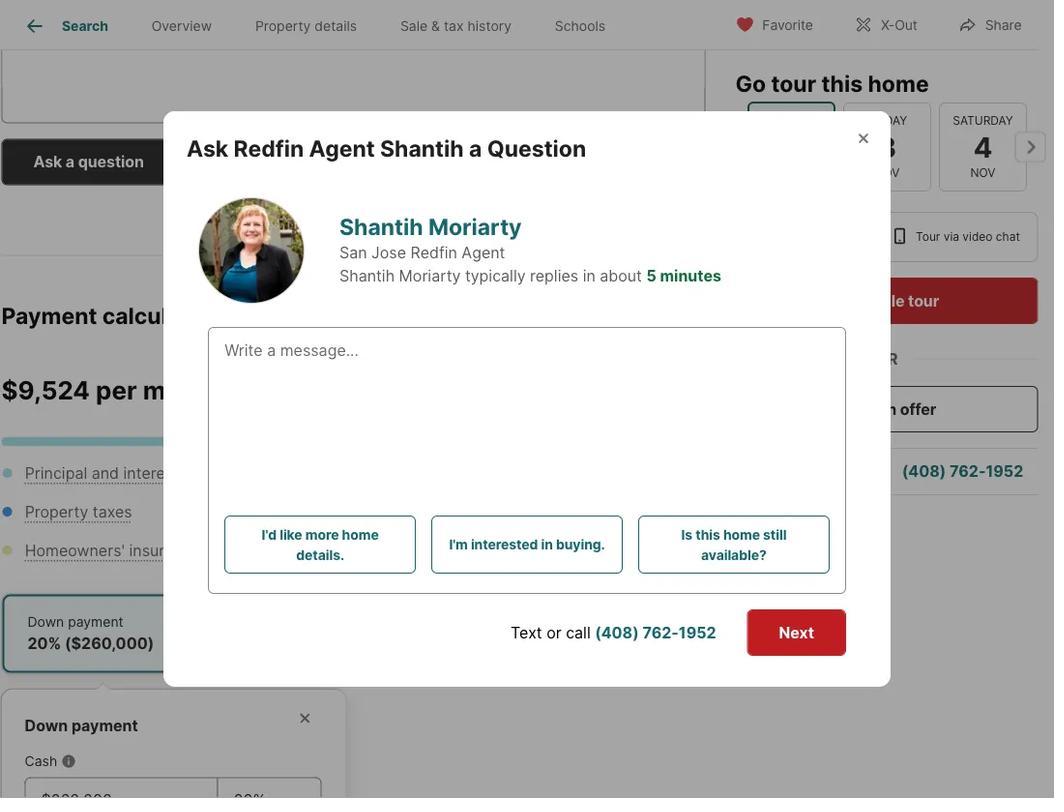 Task type: locate. For each thing, give the bounding box(es) containing it.
1 vertical spatial or
[[547, 623, 562, 642]]

1 nov from the left
[[874, 166, 900, 180]]

tour up thursday
[[771, 70, 816, 97]]

1 horizontal spatial 762-
[[643, 623, 679, 642]]

ask redfin agent shantih a question dialog
[[163, 111, 891, 687]]

2 vertical spatial (408) 762-1952 link
[[595, 623, 716, 642]]

(408) 762-1952 link down offer
[[902, 462, 1024, 481]]

(408) 762-1952 link
[[291, 153, 412, 171], [902, 462, 1024, 481], [595, 623, 716, 642]]

text or call (408) 762-1952 inside the 'ask redfin agent shantih a question' dialog
[[511, 623, 716, 642]]

(408) 762-1952 link up san
[[291, 153, 412, 171]]

property down principal
[[25, 503, 88, 522]]

text right fixed,
[[511, 623, 542, 642]]

762-
[[339, 153, 375, 171], [950, 462, 986, 481], [643, 623, 679, 642]]

0 horizontal spatial (408) 762-1952 link
[[291, 153, 412, 171]]

0 vertical spatial property
[[255, 18, 311, 34]]

0 horizontal spatial in
[[541, 536, 553, 553]]

start an offer button
[[736, 386, 1038, 432]]

text
[[207, 153, 238, 171], [511, 623, 542, 642]]

1 horizontal spatial ask a question
[[755, 462, 867, 481]]

None text field
[[41, 789, 202, 798], [234, 789, 305, 798], [41, 789, 202, 798], [234, 789, 305, 798]]

or right 8.26%
[[547, 623, 562, 642]]

Thursday button
[[747, 101, 835, 192]]

text or call (408) 762-1952 for (408) 762-1952 link to the top
[[207, 153, 412, 171]]

0 vertical spatial 1952
[[375, 153, 412, 171]]

1 vertical spatial 762-
[[950, 462, 986, 481]]

down up '20%'
[[28, 614, 64, 631]]

&
[[432, 18, 440, 34]]

tour via video chat list box
[[736, 212, 1038, 262]]

1 vertical spatial payment
[[72, 717, 138, 736]]

in left about
[[583, 266, 596, 285]]

762- for the middle (408) 762-1952 link
[[643, 623, 679, 642]]

2 vertical spatial (408)
[[595, 623, 639, 642]]

1 horizontal spatial agent
[[462, 243, 505, 262]]

home for i'd like more home details.
[[342, 526, 379, 543]]

1 vertical spatial moriarty
[[399, 266, 461, 285]]

next button
[[747, 609, 846, 656]]

or for the middle (408) 762-1952 link
[[547, 623, 562, 642]]

question
[[78, 153, 144, 171], [800, 462, 867, 481]]

2 vertical spatial 762-
[[643, 623, 679, 642]]

question
[[487, 134, 586, 162]]

2 horizontal spatial home
[[868, 70, 929, 97]]

home up available?
[[723, 526, 760, 543]]

i'd like more home details. button
[[225, 516, 416, 574]]

moriarty up typically
[[428, 213, 522, 240]]

1 vertical spatial text
[[511, 623, 542, 642]]

0 vertical spatial or
[[243, 153, 258, 171]]

1 vertical spatial redfin
[[411, 243, 457, 262]]

text for (408) 762-1952 link to the top
[[207, 153, 238, 171]]

1 vertical spatial call
[[566, 623, 591, 642]]

(408)
[[291, 153, 335, 171], [902, 462, 946, 481], [595, 623, 639, 642]]

moriarty down jose
[[399, 266, 461, 285]]

month
[[143, 375, 223, 406]]

2 horizontal spatial (408) 762-1952 link
[[902, 462, 1024, 481]]

0 vertical spatial this
[[822, 70, 863, 97]]

(408) 762-1952
[[902, 462, 1024, 481]]

text up san jose redfin agentshantih moriarty image
[[207, 153, 238, 171]]

(408) inside the 'ask redfin agent shantih a question' dialog
[[595, 623, 639, 642]]

0 horizontal spatial (408)
[[291, 153, 335, 171]]

schools
[[555, 18, 606, 34]]

2 vertical spatial shantih
[[340, 266, 395, 285]]

0 horizontal spatial text or call (408) 762-1952
[[207, 153, 412, 171]]

down up cash
[[25, 717, 68, 736]]

call for (408) 762-1952 link to the top
[[262, 153, 287, 171]]

x-out button
[[838, 4, 934, 44]]

down payment tooltip
[[1, 674, 706, 798]]

1 vertical spatial text or call (408) 762-1952
[[511, 623, 716, 642]]

0 horizontal spatial agent
[[309, 134, 375, 162]]

payment down ($260,000)
[[72, 717, 138, 736]]

shantih moriarty link
[[340, 213, 522, 240]]

call inside the 'ask redfin agent shantih a question' dialog
[[566, 623, 591, 642]]

0 vertical spatial shantih
[[380, 134, 464, 162]]

2 horizontal spatial ask
[[755, 462, 784, 481]]

0 vertical spatial down
[[28, 614, 64, 631]]

principal and interest link
[[25, 464, 179, 483]]

nov inside "saturday 4 nov"
[[970, 166, 995, 180]]

1952 inside the 'ask redfin agent shantih a question' dialog
[[679, 623, 716, 642]]

tour right schedule
[[908, 291, 939, 310]]

overview tab
[[130, 3, 234, 49]]

0 vertical spatial payment
[[68, 614, 124, 631]]

1 vertical spatial agent
[[462, 243, 505, 262]]

text inside the 'ask redfin agent shantih a question' dialog
[[511, 623, 542, 642]]

home inside the is this home still available?
[[723, 526, 760, 543]]

1 horizontal spatial ask
[[187, 134, 228, 162]]

i'd
[[262, 526, 277, 543]]

1 vertical spatial (408)
[[902, 462, 946, 481]]

0 horizontal spatial 762-
[[339, 153, 375, 171]]

ask inside dialog
[[187, 134, 228, 162]]

$9,524
[[1, 375, 90, 406]]

nov for 3
[[874, 166, 900, 180]]

payment calculator
[[1, 303, 211, 330]]

shantih up jose
[[340, 213, 423, 240]]

0 horizontal spatial a
[[66, 153, 75, 171]]

1 horizontal spatial text or call (408) 762-1952
[[511, 623, 716, 642]]

this up thursday
[[822, 70, 863, 97]]

payment
[[1, 303, 97, 330]]

0 horizontal spatial text
[[207, 153, 238, 171]]

moriarty
[[428, 213, 522, 240], [399, 266, 461, 285]]

0 vertical spatial ask a question
[[33, 153, 144, 171]]

None button
[[843, 102, 931, 192], [939, 102, 1027, 192], [843, 102, 931, 192], [939, 102, 1027, 192]]

1 vertical spatial ask a question
[[755, 462, 867, 481]]

0 horizontal spatial ask a question
[[33, 153, 144, 171]]

payment inside down payment 20% ($260,000)
[[68, 614, 124, 631]]

interested
[[471, 536, 538, 553]]

sale & tax history
[[400, 18, 512, 34]]

0 vertical spatial in
[[583, 266, 596, 285]]

$9,524 per month
[[1, 375, 223, 406]]

tour via video chat option
[[877, 212, 1038, 262]]

1 vertical spatial 1952
[[986, 462, 1024, 481]]

0 vertical spatial tour
[[771, 70, 816, 97]]

property details tab
[[234, 3, 379, 49]]

1 vertical spatial in
[[541, 536, 553, 553]]

0 vertical spatial call
[[262, 153, 287, 171]]

1 horizontal spatial 1952
[[679, 623, 716, 642]]

1 horizontal spatial tour
[[908, 291, 939, 310]]

ask a question inside button
[[33, 153, 144, 171]]

2 horizontal spatial (408)
[[902, 462, 946, 481]]

0 horizontal spatial home
[[342, 526, 379, 543]]

payment for down payment
[[72, 717, 138, 736]]

per
[[96, 375, 137, 406]]

1 horizontal spatial or
[[547, 623, 562, 642]]

property inside property details tab
[[255, 18, 311, 34]]

schedule tour
[[835, 291, 939, 310]]

ask inside button
[[33, 153, 62, 171]]

30-yr fixed, 8.26%
[[394, 633, 534, 651]]

option
[[736, 212, 877, 262]]

start
[[837, 399, 875, 418]]

0 horizontal spatial question
[[78, 153, 144, 171]]

payment for down payment 20% ($260,000)
[[68, 614, 124, 631]]

0 horizontal spatial redfin
[[234, 134, 304, 162]]

property details
[[255, 18, 357, 34]]

2 vertical spatial 1952
[[679, 623, 716, 642]]

or up san jose redfin agentshantih moriarty image
[[243, 153, 258, 171]]

homeowners' insurance
[[25, 542, 200, 561]]

tab list containing search
[[1, 0, 643, 49]]

schedule tour button
[[736, 278, 1038, 324]]

call
[[262, 153, 287, 171], [566, 623, 591, 642]]

1 horizontal spatial (408)
[[595, 623, 639, 642]]

0 horizontal spatial call
[[262, 153, 287, 171]]

redfin
[[234, 134, 304, 162], [411, 243, 457, 262]]

ask a question link
[[755, 462, 867, 481]]

nov down 3
[[874, 166, 900, 180]]

call up san jose redfin agentshantih moriarty image
[[262, 153, 287, 171]]

home right the more
[[342, 526, 379, 543]]

0 vertical spatial text or call (408) 762-1952
[[207, 153, 412, 171]]

0 horizontal spatial property
[[25, 503, 88, 522]]

go tour this home
[[736, 70, 929, 97]]

0 horizontal spatial nov
[[874, 166, 900, 180]]

or inside the 'ask redfin agent shantih a question' dialog
[[547, 623, 562, 642]]

property
[[255, 18, 311, 34], [25, 503, 88, 522]]

1952
[[375, 153, 412, 171], [986, 462, 1024, 481], [679, 623, 716, 642]]

($260,000)
[[65, 635, 154, 653]]

1 horizontal spatial call
[[566, 623, 591, 642]]

payment
[[68, 614, 124, 631], [72, 717, 138, 736]]

0 vertical spatial redfin
[[234, 134, 304, 162]]

home inside i'd like more home details.
[[342, 526, 379, 543]]

in inside button
[[541, 536, 553, 553]]

762- inside the 'ask redfin agent shantih a question' dialog
[[643, 623, 679, 642]]

20%
[[28, 635, 61, 653]]

schools tab
[[533, 3, 627, 49]]

home up friday
[[868, 70, 929, 97]]

1 horizontal spatial property
[[255, 18, 311, 34]]

this right 'is'
[[696, 526, 720, 543]]

tab list
[[1, 0, 643, 49]]

shantih up 'shantih moriarty' link in the left top of the page
[[380, 134, 464, 162]]

call right 8.26%
[[566, 623, 591, 642]]

homeowners' insurance link
[[25, 542, 200, 561]]

0 horizontal spatial 1952
[[375, 153, 412, 171]]

home for go tour this home
[[868, 70, 929, 97]]

1 horizontal spatial in
[[583, 266, 596, 285]]

$347
[[667, 542, 706, 561]]

agent
[[309, 134, 375, 162], [462, 243, 505, 262]]

typically
[[465, 266, 526, 285]]

1 horizontal spatial redfin
[[411, 243, 457, 262]]

redfin inside shantih moriarty san jose redfin agent shantih moriarty typically replies in about 5 minutes
[[411, 243, 457, 262]]

1 horizontal spatial a
[[469, 134, 482, 162]]

property for property details
[[255, 18, 311, 34]]

down inside tooltip
[[25, 717, 68, 736]]

tour
[[771, 70, 816, 97], [908, 291, 939, 310]]

1 horizontal spatial nov
[[970, 166, 995, 180]]

ask
[[187, 134, 228, 162], [33, 153, 62, 171], [755, 462, 784, 481]]

nov down "4"
[[970, 166, 995, 180]]

nov inside friday 3 nov
[[874, 166, 900, 180]]

tour inside button
[[908, 291, 939, 310]]

1 vertical spatial property
[[25, 503, 88, 522]]

1 vertical spatial down
[[25, 717, 68, 736]]

1 vertical spatial tour
[[908, 291, 939, 310]]

2 horizontal spatial 1952
[[986, 462, 1024, 481]]

1 vertical spatial this
[[696, 526, 720, 543]]

payment inside tooltip
[[72, 717, 138, 736]]

payment up ($260,000)
[[68, 614, 124, 631]]

tour for schedule
[[908, 291, 939, 310]]

this inside the is this home still available?
[[696, 526, 720, 543]]

down inside down payment 20% ($260,000)
[[28, 614, 64, 631]]

0 horizontal spatial this
[[696, 526, 720, 543]]

1 horizontal spatial home
[[723, 526, 760, 543]]

search link
[[23, 15, 108, 38]]

2 nov from the left
[[970, 166, 995, 180]]

shantih
[[380, 134, 464, 162], [340, 213, 423, 240], [340, 266, 395, 285]]

in left buying.
[[541, 536, 553, 553]]

favorite
[[763, 17, 813, 33]]

this
[[822, 70, 863, 97], [696, 526, 720, 543]]

tour for go
[[771, 70, 816, 97]]

shantih down san
[[340, 266, 395, 285]]

4
[[973, 130, 992, 164]]

1 horizontal spatial text
[[511, 623, 542, 642]]

down
[[28, 614, 64, 631], [25, 717, 68, 736]]

0 vertical spatial text
[[207, 153, 238, 171]]

in
[[583, 266, 596, 285], [541, 536, 553, 553]]

property taxes
[[25, 503, 132, 522]]

0 horizontal spatial tour
[[771, 70, 816, 97]]

0 vertical spatial question
[[78, 153, 144, 171]]

0 vertical spatial 762-
[[339, 153, 375, 171]]

x-out
[[881, 17, 918, 33]]

home
[[868, 70, 929, 97], [342, 526, 379, 543], [723, 526, 760, 543]]

0 horizontal spatial or
[[243, 153, 258, 171]]

text or call (408) 762-1952 for the middle (408) 762-1952 link
[[511, 623, 716, 642]]

property left details at the top left
[[255, 18, 311, 34]]

a inside ask a question button
[[66, 153, 75, 171]]

(408) 762-1952 link down $347
[[595, 623, 716, 642]]

or for (408) 762-1952 link to the top
[[243, 153, 258, 171]]

0 horizontal spatial ask
[[33, 153, 62, 171]]

1 horizontal spatial question
[[800, 462, 867, 481]]

in inside shantih moriarty san jose redfin agent shantih moriarty typically replies in about 5 minutes
[[583, 266, 596, 285]]



Task type: describe. For each thing, give the bounding box(es) containing it.
2 horizontal spatial 762-
[[950, 462, 986, 481]]

30-
[[394, 633, 422, 651]]

still
[[763, 526, 787, 543]]

schedule
[[835, 291, 905, 310]]

is this home still available?
[[681, 526, 787, 563]]

0 vertical spatial (408) 762-1952 link
[[291, 153, 412, 171]]

i'm
[[449, 536, 468, 553]]

1 horizontal spatial this
[[822, 70, 863, 97]]

homeowners'
[[25, 542, 125, 561]]

minutes
[[660, 266, 722, 285]]

1 vertical spatial shantih
[[340, 213, 423, 240]]

call for the middle (408) 762-1952 link
[[566, 623, 591, 642]]

about
[[600, 266, 642, 285]]

details
[[315, 18, 357, 34]]

tax
[[444, 18, 464, 34]]

cash
[[25, 754, 57, 770]]

2 horizontal spatial a
[[788, 462, 797, 481]]

next image
[[1015, 131, 1046, 162]]

down payment
[[25, 717, 138, 736]]

ask redfin agent shantih a question
[[187, 134, 586, 162]]

like
[[280, 526, 302, 543]]

tour via video chat
[[916, 230, 1020, 244]]

down payment 20% ($260,000)
[[28, 614, 154, 653]]

1 vertical spatial (408) 762-1952 link
[[902, 462, 1024, 481]]

1952 for (408) 762-1952 link to the top
[[375, 153, 412, 171]]

share button
[[942, 4, 1038, 44]]

sale
[[400, 18, 428, 34]]

search
[[62, 18, 108, 34]]

an
[[878, 399, 897, 418]]

is
[[681, 526, 693, 543]]

friday 3 nov
[[867, 113, 907, 180]]

0 vertical spatial (408)
[[291, 153, 335, 171]]

or
[[876, 349, 898, 368]]

via
[[944, 230, 960, 244]]

text for the middle (408) 762-1952 link
[[511, 623, 542, 642]]

saturday 4 nov
[[953, 113, 1013, 180]]

5
[[647, 266, 657, 285]]

Write a message... text field
[[225, 339, 830, 455]]

ask a question button
[[1, 139, 176, 185]]

replies
[[530, 266, 579, 285]]

out
[[895, 17, 918, 33]]

nov for 4
[[970, 166, 995, 180]]

i'm interested in buying. button
[[431, 516, 623, 574]]

go
[[736, 70, 766, 97]]

start an offer
[[837, 399, 937, 418]]

$1,354
[[656, 503, 706, 522]]

fixed,
[[441, 633, 483, 651]]

principal and interest
[[25, 464, 179, 483]]

saturday
[[953, 113, 1013, 127]]

share
[[985, 17, 1022, 33]]

is this home still available? button
[[638, 516, 830, 574]]

available?
[[701, 547, 767, 563]]

san jose redfin agentshantih moriarty image
[[198, 197, 305, 304]]

0 vertical spatial moriarty
[[428, 213, 522, 240]]

i'd like more home details.
[[262, 526, 379, 563]]

ask redfin agent shantih a question element
[[187, 111, 610, 162]]

video
[[963, 230, 993, 244]]

jose
[[372, 243, 406, 262]]

tour
[[916, 230, 941, 244]]

question inside button
[[78, 153, 144, 171]]

favorite button
[[719, 4, 830, 44]]

sale & tax history tab
[[379, 3, 533, 49]]

principal
[[25, 464, 87, 483]]

overview
[[152, 18, 212, 34]]

offer
[[900, 399, 937, 418]]

history
[[468, 18, 512, 34]]

yr
[[422, 633, 437, 651]]

interest
[[123, 464, 179, 483]]

ask for ask a question link on the right of page
[[755, 462, 784, 481]]

more
[[305, 526, 339, 543]]

762- for (408) 762-1952 link to the top
[[339, 153, 375, 171]]

x-
[[881, 17, 895, 33]]

1 vertical spatial question
[[800, 462, 867, 481]]

a inside ask redfin agent shantih a question element
[[469, 134, 482, 162]]

1 horizontal spatial (408) 762-1952 link
[[595, 623, 716, 642]]

i'm interested in buying.
[[449, 536, 605, 553]]

san
[[340, 243, 367, 262]]

thursday
[[760, 113, 822, 127]]

taxes
[[93, 503, 132, 522]]

chat
[[996, 230, 1020, 244]]

insurance
[[129, 542, 200, 561]]

down for down payment 20% ($260,000)
[[28, 614, 64, 631]]

shantih moriarty san jose redfin agent shantih moriarty typically replies in about 5 minutes
[[340, 213, 722, 285]]

and
[[92, 464, 119, 483]]

1952 for the middle (408) 762-1952 link
[[679, 623, 716, 642]]

buying.
[[556, 536, 605, 553]]

Write a message... text field
[[18, 11, 689, 81]]

calculator
[[102, 303, 211, 330]]

0 vertical spatial agent
[[309, 134, 375, 162]]

next
[[779, 623, 814, 642]]

property taxes link
[[25, 503, 132, 522]]

agent inside shantih moriarty san jose redfin agent shantih moriarty typically replies in about 5 minutes
[[462, 243, 505, 262]]

ask for ask redfin agent shantih a question element
[[187, 134, 228, 162]]

property for property taxes
[[25, 503, 88, 522]]

3
[[878, 130, 896, 164]]

details.
[[296, 547, 344, 563]]

8.26%
[[487, 633, 534, 651]]

down for down payment
[[25, 717, 68, 736]]



Task type: vqa. For each thing, say whether or not it's contained in the screenshot.
call inside the Ask Redfin Agent Shantih a Question dialog
yes



